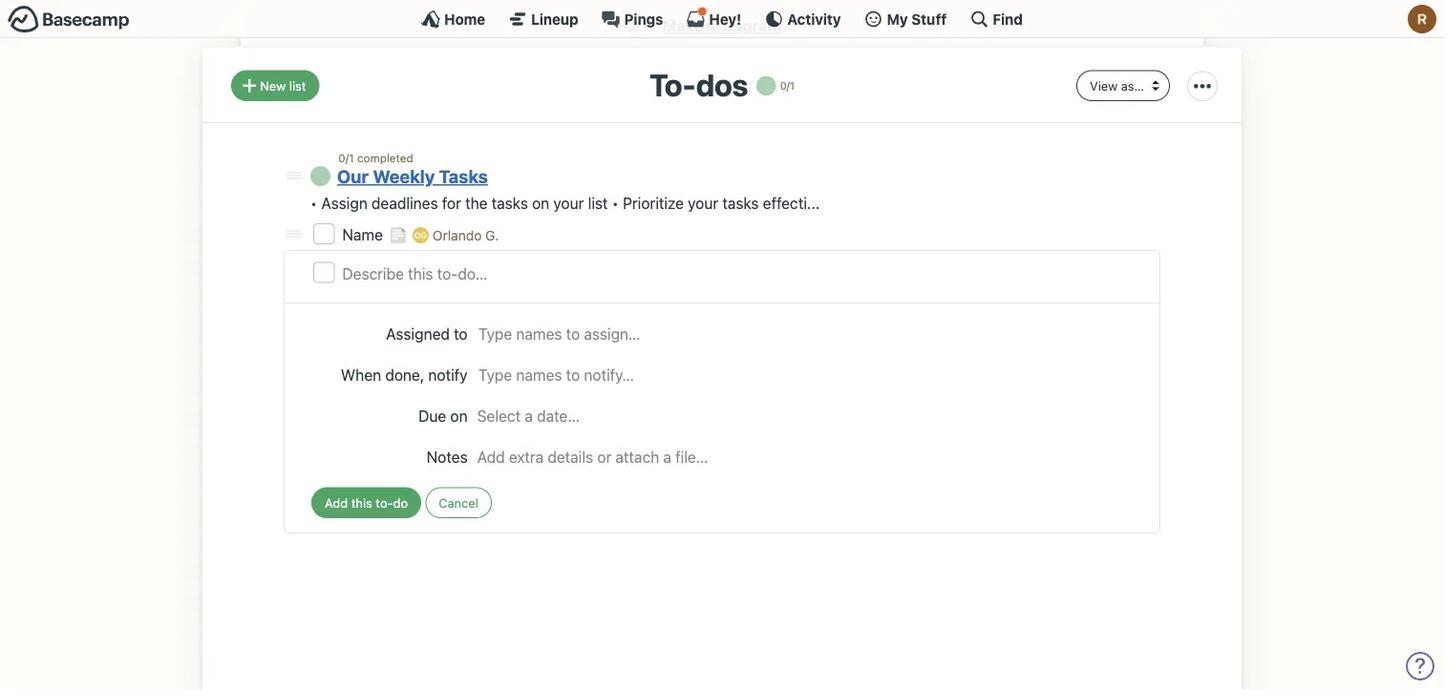 Task type: describe. For each thing, give the bounding box(es) containing it.
2 your from the left
[[688, 194, 718, 213]]

prioritize
[[623, 194, 684, 213]]

0/1 completed
[[338, 151, 413, 165]]

1 your from the left
[[553, 194, 584, 213]]

Assigned to text field
[[477, 321, 1133, 347]]

name link
[[342, 226, 387, 244]]

instagram
[[706, 17, 781, 35]]

activity
[[787, 11, 841, 27]]

completed
[[357, 151, 413, 165]]

home
[[444, 11, 485, 27]]

to
[[454, 325, 468, 343]]

view as…
[[1090, 79, 1144, 93]]

Notes text field
[[477, 447, 1133, 469]]

for
[[442, 194, 461, 213]]

done,
[[385, 366, 424, 385]]

main element
[[0, 0, 1444, 38]]

when
[[341, 366, 381, 385]]

lineup link
[[508, 10, 578, 29]]

name
[[342, 226, 387, 244]]

to-
[[650, 67, 696, 103]]

new list link
[[231, 71, 319, 102]]

0 vertical spatial on
[[532, 194, 549, 213]]

pings
[[624, 11, 663, 27]]

make
[[663, 17, 702, 35]]

weekly
[[373, 167, 435, 188]]

orlando
[[433, 228, 482, 244]]

ruby image
[[1408, 5, 1437, 33]]

orlando gary image
[[413, 228, 429, 244]]

0/1 completed link
[[338, 151, 413, 165]]

2 • from the left
[[612, 194, 619, 213]]

our weekly tasks
[[337, 167, 488, 188]]

0/1 for 0/1 completed
[[338, 151, 354, 165]]

• assign deadlines for the tasks on your list • prioritize your tasks effecti... link
[[310, 194, 820, 213]]

activity link
[[764, 10, 841, 29]]

2 tasks from the left
[[722, 194, 759, 213]]

1 vertical spatial list
[[588, 194, 608, 213]]

cancel
[[439, 496, 478, 511]]

new list
[[260, 79, 306, 93]]

assigned
[[386, 325, 450, 343]]

hey!
[[709, 11, 742, 27]]

orlando g. link
[[433, 228, 499, 244]]

0 vertical spatial list
[[289, 79, 306, 93]]

pings button
[[601, 10, 663, 29]]

find
[[993, 11, 1023, 27]]

lineup
[[531, 11, 578, 27]]



Task type: locate. For each thing, give the bounding box(es) containing it.
• assign deadlines for the tasks on your list • prioritize your tasks effecti...
[[310, 194, 820, 213]]

make instagram
[[663, 17, 781, 35]]

tasks left the effecti...
[[722, 194, 759, 213]]

assign
[[321, 194, 368, 213]]

tasks
[[439, 167, 488, 188]]

our weekly tasks link
[[337, 167, 488, 188]]

your left prioritize
[[553, 194, 584, 213]]

1 horizontal spatial •
[[612, 194, 619, 213]]

0/1 right dos
[[780, 80, 795, 93]]

Due on text field
[[477, 405, 1133, 428]]

new
[[260, 79, 286, 93]]

find button
[[970, 10, 1023, 29]]

view
[[1090, 79, 1118, 93]]

as…
[[1121, 79, 1144, 93]]

our
[[337, 167, 369, 188]]

when done, notify
[[341, 366, 468, 385]]

1 horizontal spatial your
[[688, 194, 718, 213]]

notify
[[428, 366, 468, 385]]

0 horizontal spatial 0/1
[[338, 151, 354, 165]]

0/1 up our at the top left
[[338, 151, 354, 165]]

To-do name text field
[[342, 262, 1146, 286]]

due on
[[418, 408, 468, 426]]

1 horizontal spatial tasks
[[722, 194, 759, 213]]

0 horizontal spatial tasks
[[492, 194, 528, 213]]

0 horizontal spatial on
[[450, 408, 468, 426]]

your right prioritize
[[688, 194, 718, 213]]

the
[[465, 194, 488, 213]]

on right due
[[450, 408, 468, 426]]

1 • from the left
[[310, 194, 317, 213]]

0 vertical spatial 0/1
[[780, 80, 795, 93]]

notes
[[427, 449, 468, 467]]

list right new
[[289, 79, 306, 93]]

your
[[553, 194, 584, 213], [688, 194, 718, 213]]

1 horizontal spatial on
[[532, 194, 549, 213]]

g.
[[485, 228, 499, 244]]

0/1
[[780, 80, 795, 93], [338, 151, 354, 165]]

orlando g.
[[433, 228, 499, 244]]

on
[[532, 194, 549, 213], [450, 408, 468, 426]]

hey! button
[[686, 7, 742, 29]]

assigned to
[[386, 325, 468, 343]]

When done, notify text field
[[477, 363, 1133, 388]]

• left assign
[[310, 194, 317, 213]]

0 horizontal spatial your
[[553, 194, 584, 213]]

tasks right the
[[492, 194, 528, 213]]

switch accounts image
[[8, 5, 130, 34]]

1 vertical spatial 0/1
[[338, 151, 354, 165]]

deadlines
[[372, 194, 438, 213]]

on right the
[[532, 194, 549, 213]]

1 horizontal spatial list
[[588, 194, 608, 213]]

dos
[[696, 67, 748, 103]]

0/1 for 0/1
[[780, 80, 795, 93]]

1 horizontal spatial 0/1
[[780, 80, 795, 93]]

home link
[[421, 10, 485, 29]]

0 horizontal spatial •
[[310, 194, 317, 213]]

my
[[887, 11, 908, 27]]

stuff
[[912, 11, 947, 27]]

tasks
[[492, 194, 528, 213], [722, 194, 759, 213]]

1 vertical spatial on
[[450, 408, 468, 426]]

1 tasks from the left
[[492, 194, 528, 213]]

list left prioritize
[[588, 194, 608, 213]]

None submit
[[311, 488, 421, 519]]

my stuff
[[887, 11, 947, 27]]

to-dos
[[650, 67, 748, 103]]

•
[[310, 194, 317, 213], [612, 194, 619, 213]]

0 horizontal spatial list
[[289, 79, 306, 93]]

cancel button
[[425, 488, 492, 519]]

view as… button
[[1077, 71, 1170, 102]]

due
[[418, 408, 446, 426]]

my stuff button
[[864, 10, 947, 29]]

effecti...
[[763, 194, 820, 213]]

make instagram link
[[663, 17, 781, 35]]

• left prioritize
[[612, 194, 619, 213]]

list
[[289, 79, 306, 93], [588, 194, 608, 213]]



Task type: vqa. For each thing, say whether or not it's contained in the screenshot.
and
no



